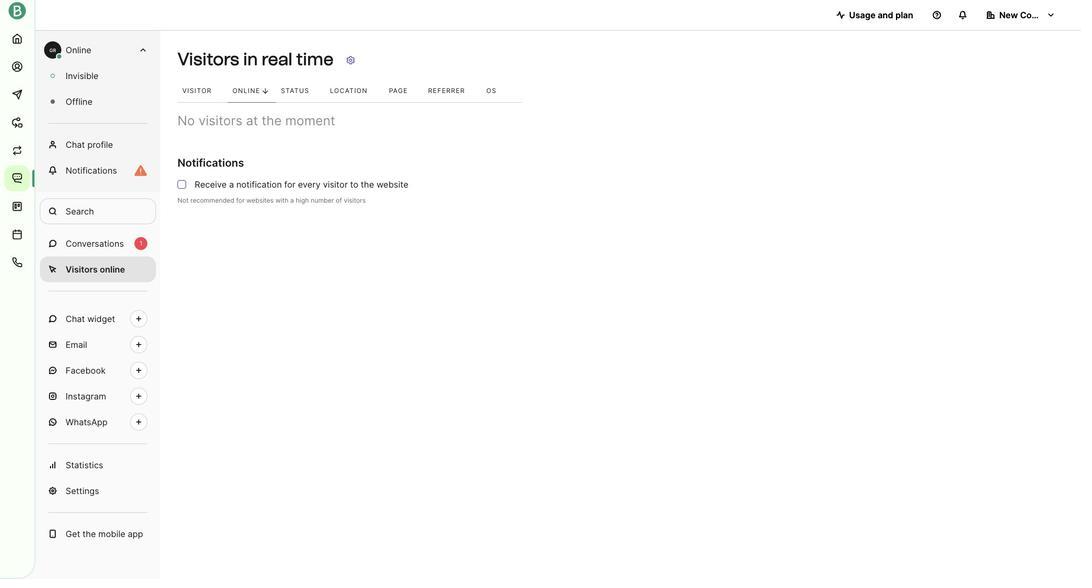 Task type: describe. For each thing, give the bounding box(es) containing it.
0 horizontal spatial notifications
[[66, 165, 117, 176]]

recommended
[[190, 196, 235, 204]]

company
[[1021, 10, 1060, 20]]

visitor
[[323, 179, 348, 190]]

online button
[[228, 80, 276, 102]]

instagram
[[66, 391, 106, 402]]

not
[[178, 196, 189, 204]]

search link
[[40, 199, 156, 224]]

new company
[[1000, 10, 1060, 20]]

visitor
[[182, 87, 212, 95]]

with
[[276, 196, 289, 204]]

location
[[330, 87, 368, 95]]

page button
[[384, 80, 423, 102]]

moment
[[285, 113, 335, 129]]

new
[[1000, 10, 1019, 20]]

no
[[178, 113, 195, 129]]

get the mobile app link
[[40, 521, 156, 547]]

websites
[[247, 196, 274, 204]]

referrer
[[428, 87, 465, 95]]

mobile
[[98, 529, 125, 540]]

visitors for visitors in real time
[[178, 49, 239, 70]]

notification
[[236, 179, 282, 190]]

1
[[139, 239, 142, 248]]

os
[[487, 87, 497, 95]]

statistics
[[66, 460, 103, 471]]

1 horizontal spatial the
[[262, 113, 282, 129]]

whatsapp
[[66, 417, 108, 428]]

number
[[311, 196, 334, 204]]

visitor button
[[178, 80, 228, 102]]

chat widget
[[66, 314, 115, 325]]

email
[[66, 340, 87, 350]]

0 horizontal spatial for
[[236, 196, 245, 204]]

page
[[389, 87, 408, 95]]

visitors for visitors online
[[66, 264, 98, 275]]

plan
[[896, 10, 914, 20]]

visitors in real time
[[178, 49, 334, 70]]

online
[[100, 264, 125, 275]]

0 horizontal spatial visitors
[[199, 113, 243, 129]]

1 horizontal spatial for
[[284, 179, 296, 190]]

location button
[[325, 80, 384, 102]]



Task type: vqa. For each thing, say whether or not it's contained in the screenshot.
topmost Visitors'
no



Task type: locate. For each thing, give the bounding box(es) containing it.
1 horizontal spatial notifications
[[178, 157, 244, 169]]

to
[[350, 179, 359, 190]]

online up at
[[233, 87, 260, 95]]

settings
[[66, 486, 99, 497]]

1 horizontal spatial a
[[291, 196, 294, 204]]

visitors left at
[[199, 113, 243, 129]]

get
[[66, 529, 80, 540]]

profile
[[87, 139, 113, 150]]

visitors inside "link"
[[66, 264, 98, 275]]

a right "with" on the left top of the page
[[291, 196, 294, 204]]

chat profile link
[[40, 132, 156, 158]]

usage
[[850, 10, 876, 20]]

chat
[[66, 139, 85, 150], [66, 314, 85, 325]]

settings link
[[40, 478, 156, 504]]

of
[[336, 196, 342, 204]]

time
[[296, 49, 334, 70]]

usage and plan
[[850, 10, 914, 20]]

0 vertical spatial chat
[[66, 139, 85, 150]]

the right at
[[262, 113, 282, 129]]

notifications link
[[40, 158, 156, 184]]

email link
[[40, 332, 156, 358]]

every
[[298, 179, 321, 190]]

os button
[[482, 80, 512, 102]]

online
[[66, 45, 91, 55], [233, 87, 260, 95]]

facebook link
[[40, 358, 156, 384]]

1 horizontal spatial visitors
[[344, 196, 366, 204]]

offline button
[[40, 89, 156, 115]]

visitors online link
[[40, 257, 156, 283]]

in
[[243, 49, 258, 70]]

usage and plan button
[[828, 4, 922, 26]]

1 vertical spatial chat
[[66, 314, 85, 325]]

whatsapp link
[[40, 410, 156, 435]]

for left 'websites'
[[236, 196, 245, 204]]

notifications down chat profile
[[66, 165, 117, 176]]

visitors down conversations
[[66, 264, 98, 275]]

receive a notification for every visitor to the website
[[195, 179, 409, 190]]

1 chat from the top
[[66, 139, 85, 150]]

notifications
[[178, 157, 244, 169], [66, 165, 117, 176]]

for
[[284, 179, 296, 190], [236, 196, 245, 204]]

search
[[66, 206, 94, 217]]

0 horizontal spatial visitors
[[66, 264, 98, 275]]

0 vertical spatial online
[[66, 45, 91, 55]]

get the mobile app
[[66, 529, 143, 540]]

1 vertical spatial for
[[236, 196, 245, 204]]

1 vertical spatial online
[[233, 87, 260, 95]]

visitors up visitor button
[[178, 49, 239, 70]]

receive
[[195, 179, 227, 190]]

offline
[[66, 96, 93, 107]]

no visitors at the moment
[[178, 113, 335, 129]]

chat for chat widget
[[66, 314, 85, 325]]

chat profile
[[66, 139, 113, 150]]

high
[[296, 196, 309, 204]]

gr
[[49, 47, 56, 53]]

status button
[[276, 80, 325, 102]]

notifications up receive
[[178, 157, 244, 169]]

widget
[[87, 314, 115, 325]]

at
[[246, 113, 258, 129]]

1 vertical spatial a
[[291, 196, 294, 204]]

website
[[377, 179, 409, 190]]

a right receive
[[229, 179, 234, 190]]

0 horizontal spatial the
[[83, 529, 96, 540]]

and
[[878, 10, 894, 20]]

invisible button
[[40, 63, 156, 89]]

0 vertical spatial visitors
[[199, 113, 243, 129]]

chat widget link
[[40, 306, 156, 332]]

visitors
[[199, 113, 243, 129], [344, 196, 366, 204]]

the right get
[[83, 529, 96, 540]]

chat for chat profile
[[66, 139, 85, 150]]

status
[[281, 87, 310, 95]]

1 vertical spatial visitors
[[344, 196, 366, 204]]

1 horizontal spatial visitors
[[178, 49, 239, 70]]

app
[[128, 529, 143, 540]]

statistics link
[[40, 453, 156, 478]]

the inside 'link'
[[83, 529, 96, 540]]

visitors down to
[[344, 196, 366, 204]]

0 vertical spatial visitors
[[178, 49, 239, 70]]

real
[[262, 49, 292, 70]]

online right the gr
[[66, 45, 91, 55]]

invisible
[[66, 71, 99, 81]]

2 vertical spatial the
[[83, 529, 96, 540]]

conversations
[[66, 238, 124, 249]]

1 horizontal spatial online
[[233, 87, 260, 95]]

0 vertical spatial for
[[284, 179, 296, 190]]

2 horizontal spatial the
[[361, 179, 374, 190]]

the
[[262, 113, 282, 129], [361, 179, 374, 190], [83, 529, 96, 540]]

0 horizontal spatial a
[[229, 179, 234, 190]]

instagram link
[[40, 384, 156, 410]]

1 vertical spatial visitors
[[66, 264, 98, 275]]

a
[[229, 179, 234, 190], [291, 196, 294, 204]]

referrer button
[[423, 80, 482, 102]]

1 vertical spatial the
[[361, 179, 374, 190]]

the right to
[[361, 179, 374, 190]]

2 chat from the top
[[66, 314, 85, 325]]

online inside button
[[233, 87, 260, 95]]

visitors
[[178, 49, 239, 70], [66, 264, 98, 275]]

facebook
[[66, 365, 106, 376]]

visitors online
[[66, 264, 125, 275]]

0 vertical spatial the
[[262, 113, 282, 129]]

0 horizontal spatial online
[[66, 45, 91, 55]]

chat left profile
[[66, 139, 85, 150]]

chat up email
[[66, 314, 85, 325]]

not recommended for websites with a high number of visitors
[[178, 196, 366, 204]]

for up "with" on the left top of the page
[[284, 179, 296, 190]]

0 vertical spatial a
[[229, 179, 234, 190]]

new company button
[[978, 4, 1065, 26]]



